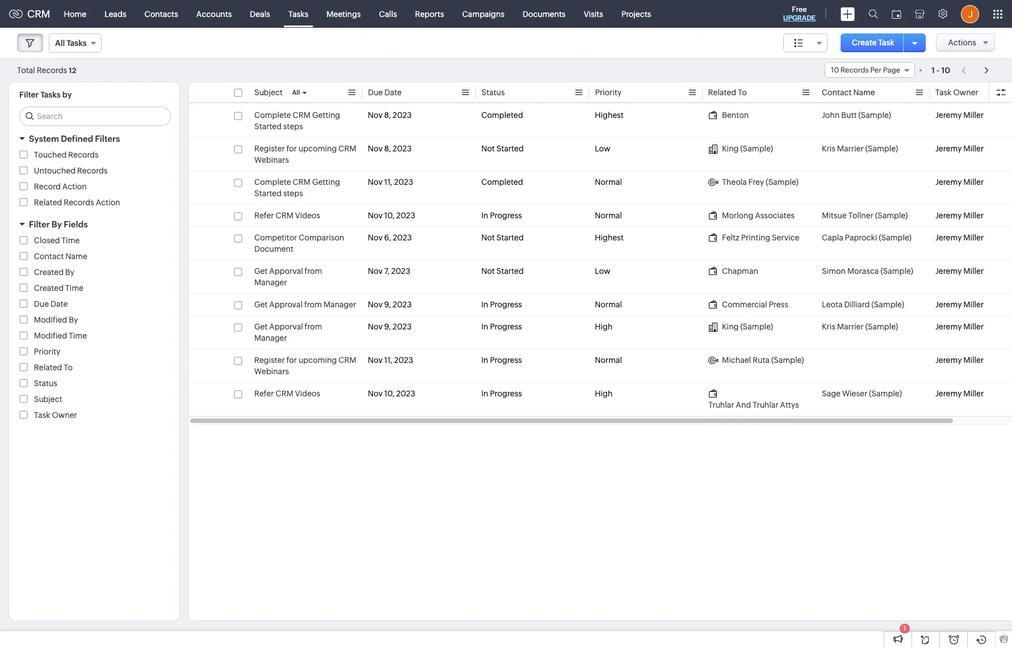 Task type: locate. For each thing, give the bounding box(es) containing it.
manager up approval
[[254, 278, 287, 287]]

1 8, from the top
[[384, 111, 391, 120]]

1 vertical spatial from
[[304, 300, 322, 309]]

1 created from the top
[[34, 268, 64, 277]]

None field
[[783, 33, 828, 52]]

(sample) inside leota dilliard (sample) "link"
[[871, 300, 904, 309]]

get apporval from manager for nov 9, 2023
[[254, 322, 322, 343]]

(sample) down leota dilliard (sample)
[[865, 322, 898, 331]]

(sample) inside michael ruta (sample) 'link'
[[771, 356, 804, 365]]

2 vertical spatial by
[[69, 316, 78, 325]]

0 vertical spatial 9,
[[384, 300, 391, 309]]

1 complete crm getting started steps link from the top
[[254, 110, 356, 132]]

tasks
[[288, 9, 308, 18], [67, 39, 87, 48], [40, 90, 61, 99]]

completed
[[481, 111, 523, 120], [481, 178, 523, 187]]

meetings link
[[317, 0, 370, 28]]

jeremy
[[935, 111, 962, 120], [935, 144, 962, 153], [935, 178, 962, 187], [935, 211, 962, 220], [935, 233, 962, 242], [935, 267, 962, 276], [935, 300, 962, 309], [935, 322, 962, 331], [935, 356, 962, 365], [935, 389, 962, 398]]

theola frey (sample) link
[[708, 177, 799, 188]]

benton link
[[708, 110, 749, 121]]

1 vertical spatial marrier
[[837, 322, 864, 331]]

0 vertical spatial subject
[[254, 88, 283, 97]]

2 king (sample) link from the top
[[708, 321, 773, 333]]

manager for low
[[254, 278, 287, 287]]

nov for nov 8, 2023 complete crm getting started steps link
[[368, 111, 383, 120]]

1 vertical spatial nov 8, 2023
[[368, 144, 412, 153]]

john butt (sample)
[[822, 111, 891, 120]]

2 webinars from the top
[[254, 367, 289, 376]]

1 vertical spatial modified
[[34, 331, 67, 341]]

jeremy miller for leota dilliard (sample) "link"
[[935, 300, 984, 309]]

2 kris marrier (sample) link from the top
[[822, 321, 898, 333]]

6 jeremy from the top
[[935, 267, 962, 276]]

1 horizontal spatial name
[[853, 88, 875, 97]]

normal
[[595, 178, 622, 187], [595, 211, 622, 220], [595, 300, 622, 309], [595, 356, 622, 365]]

1 vertical spatial tasks
[[67, 39, 87, 48]]

1 for from the top
[[286, 144, 297, 153]]

(sample) down the commercial press
[[740, 322, 773, 331]]

nov 9, 2023
[[368, 300, 412, 309], [368, 322, 412, 331]]

2 kris marrier (sample) from the top
[[822, 322, 898, 331]]

2023
[[393, 111, 412, 120], [393, 144, 412, 153], [394, 178, 413, 187], [396, 211, 415, 220], [393, 233, 412, 242], [391, 267, 410, 276], [393, 300, 412, 309], [393, 322, 412, 331], [394, 356, 413, 365], [396, 389, 415, 398]]

1 highest from the top
[[595, 111, 624, 120]]

john butt (sample) link
[[822, 110, 891, 121]]

2 not from the top
[[481, 233, 495, 242]]

2 miller from the top
[[963, 144, 984, 153]]

5 jeremy from the top
[[935, 233, 962, 242]]

time down the created by
[[65, 284, 83, 293]]

nov 10, 2023
[[368, 211, 415, 220], [368, 389, 415, 398]]

tasks left by
[[40, 90, 61, 99]]

filters
[[95, 134, 120, 144]]

related down record
[[34, 198, 62, 207]]

in progress for truhlar
[[481, 389, 522, 398]]

system defined filters button
[[9, 129, 179, 149]]

visits link
[[575, 0, 612, 28]]

2 kris from the top
[[822, 322, 835, 331]]

2 nov 8, 2023 from the top
[[368, 144, 412, 153]]

tasks right deals
[[288, 9, 308, 18]]

get apporval from manager up approval
[[254, 267, 322, 287]]

2 register for upcoming crm webinars link from the top
[[254, 355, 356, 377]]

low
[[595, 144, 610, 153], [595, 267, 610, 276]]

get down get approval from manager
[[254, 322, 268, 331]]

1 vertical spatial register
[[254, 356, 285, 365]]

closed time
[[34, 236, 80, 245]]

1 get apporval from manager link from the top
[[254, 266, 356, 288]]

1 vertical spatial nov 10, 2023
[[368, 389, 415, 398]]

(sample) inside mitsue tollner (sample) link
[[875, 211, 908, 220]]

all inside field
[[55, 39, 65, 48]]

get apporval from manager link up get approval from manager
[[254, 266, 356, 288]]

records down defined
[[68, 150, 99, 159]]

6 jeremy miller from the top
[[935, 267, 984, 276]]

0 horizontal spatial due
[[34, 300, 49, 309]]

contact name down closed time
[[34, 252, 87, 261]]

10 nov from the top
[[368, 389, 383, 398]]

miller for leota dilliard (sample) "link"
[[963, 300, 984, 309]]

(sample) right paprocki
[[879, 233, 912, 242]]

(sample) right tollner on the top right of the page
[[875, 211, 908, 220]]

7,
[[384, 267, 390, 276]]

action
[[62, 182, 87, 191], [96, 198, 120, 207]]

created up created time
[[34, 268, 64, 277]]

nov 10, 2023 for normal
[[368, 211, 415, 220]]

9, for get approval from manager
[[384, 300, 391, 309]]

1 in from the top
[[481, 211, 488, 220]]

0 vertical spatial high
[[595, 322, 613, 331]]

2 from from the top
[[304, 300, 322, 309]]

1 vertical spatial filter
[[29, 220, 50, 229]]

3 nov from the top
[[368, 178, 383, 187]]

all for all
[[292, 89, 300, 96]]

in progress for king
[[481, 322, 522, 331]]

records for related
[[64, 198, 94, 207]]

nov 6, 2023
[[368, 233, 412, 242]]

2 vertical spatial from
[[305, 322, 322, 331]]

2 getting from the top
[[312, 178, 340, 187]]

(sample) right ruta
[[771, 356, 804, 365]]

create menu image
[[841, 7, 855, 21]]

1 vertical spatial highest
[[595, 233, 624, 242]]

wieser
[[842, 389, 867, 398]]

register for nov 11, 2023
[[254, 356, 285, 365]]

1 9, from the top
[[384, 300, 391, 309]]

in for morlong associates
[[481, 211, 488, 220]]

4 nov from the top
[[368, 211, 383, 220]]

chapman link
[[708, 266, 758, 277]]

1 register for upcoming crm webinars link from the top
[[254, 143, 356, 166]]

1 from from the top
[[305, 267, 322, 276]]

apporval for nov 7, 2023
[[269, 267, 303, 276]]

2 normal from the top
[[595, 211, 622, 220]]

2 king from the top
[[722, 322, 739, 331]]

nov 11, 2023 for complete crm getting started steps
[[368, 178, 413, 187]]

upcoming for nov 8, 2023
[[298, 144, 337, 153]]

jeremy for low's kris marrier (sample) link
[[935, 144, 962, 153]]

2 jeremy miller from the top
[[935, 144, 984, 153]]

records left 12
[[37, 66, 67, 75]]

not
[[481, 144, 495, 153], [481, 233, 495, 242], [481, 267, 495, 276]]

mitsue tollner (sample)
[[822, 211, 908, 220]]

refer crm videos for high
[[254, 389, 320, 398]]

kris down "john"
[[822, 144, 835, 153]]

king (sample) link down benton
[[708, 143, 773, 154]]

5 jeremy miller from the top
[[935, 233, 984, 242]]

tasks inside field
[[67, 39, 87, 48]]

truhlar right and
[[753, 401, 778, 410]]

4 in from the top
[[481, 356, 488, 365]]

kris marrier (sample) down dilliard
[[822, 322, 898, 331]]

steps
[[283, 122, 303, 131], [283, 189, 303, 198]]

1 high from the top
[[595, 322, 613, 331]]

2 jeremy from the top
[[935, 144, 962, 153]]

1 vertical spatial not started
[[481, 233, 524, 242]]

1 vertical spatial contact
[[34, 252, 64, 261]]

1 vertical spatial refer crm videos
[[254, 389, 320, 398]]

1 kris marrier (sample) link from the top
[[822, 143, 898, 154]]

0 vertical spatial nov 8, 2023
[[368, 111, 412, 120]]

normal for theola frey (sample)
[[595, 178, 622, 187]]

(sample)
[[858, 111, 891, 120], [740, 144, 773, 153], [865, 144, 898, 153], [766, 178, 799, 187], [875, 211, 908, 220], [879, 233, 912, 242], [880, 267, 913, 276], [871, 300, 904, 309], [740, 322, 773, 331], [865, 322, 898, 331], [771, 356, 804, 365], [869, 389, 902, 398]]

register for upcoming crm webinars link
[[254, 143, 356, 166], [254, 355, 356, 377]]

manager right approval
[[323, 300, 356, 309]]

commercial press
[[722, 300, 788, 309]]

michael ruta (sample)
[[722, 356, 804, 365]]

from down get approval from manager link
[[305, 322, 322, 331]]

1 vertical spatial completed
[[481, 178, 523, 187]]

time down fields
[[61, 236, 80, 245]]

tasks up 12
[[67, 39, 87, 48]]

(sample) right butt on the right top of the page
[[858, 111, 891, 120]]

miller for high's kris marrier (sample) link
[[963, 322, 984, 331]]

started for apporval
[[496, 267, 524, 276]]

1 complete from the top
[[254, 111, 291, 120]]

sage wieser (sample)
[[822, 389, 902, 398]]

2 nov 10, 2023 from the top
[[368, 389, 415, 398]]

jeremy miller for low's kris marrier (sample) link
[[935, 144, 984, 153]]

highest
[[595, 111, 624, 120], [595, 233, 624, 242]]

2 progress from the top
[[490, 300, 522, 309]]

0 vertical spatial for
[[286, 144, 297, 153]]

1 horizontal spatial status
[[481, 88, 505, 97]]

records left per
[[840, 66, 869, 74]]

9 nov from the top
[[368, 356, 383, 365]]

10 Records Per Page field
[[825, 62, 915, 78]]

0 vertical spatial related to
[[708, 88, 747, 97]]

2 king (sample) from the top
[[722, 322, 773, 331]]

marrier down dilliard
[[837, 322, 864, 331]]

progress for michael ruta (sample)
[[490, 356, 522, 365]]

10 left per
[[831, 66, 839, 74]]

nov 9, 2023 for get apporval from manager
[[368, 322, 412, 331]]

1 vertical spatial priority
[[34, 347, 60, 356]]

10 miller from the top
[[963, 389, 984, 398]]

simon morasca (sample)
[[822, 267, 913, 276]]

apporval down approval
[[269, 322, 303, 331]]

2 low from the top
[[595, 267, 610, 276]]

0 vertical spatial modified
[[34, 316, 67, 325]]

kris marrier (sample) link down john butt (sample) "link"
[[822, 143, 898, 154]]

name down closed time
[[65, 252, 87, 261]]

webinars for nov 11, 2023
[[254, 367, 289, 376]]

0 horizontal spatial date
[[50, 300, 68, 309]]

miller for john butt (sample) "link"
[[963, 111, 984, 120]]

nov for get approval from manager link
[[368, 300, 383, 309]]

related down modified time
[[34, 363, 62, 372]]

jeremy miller for mitsue tollner (sample) link
[[935, 211, 984, 220]]

from for normal
[[304, 300, 322, 309]]

1 king (sample) from the top
[[722, 144, 773, 153]]

not started for nov 6, 2023
[[481, 233, 524, 242]]

0 vertical spatial getting
[[312, 111, 340, 120]]

by inside the filter by fields dropdown button
[[52, 220, 62, 229]]

1 vertical spatial refer crm videos link
[[254, 388, 320, 400]]

jeremy for john butt (sample) "link"
[[935, 111, 962, 120]]

1 in progress from the top
[[481, 211, 522, 220]]

0 vertical spatial task owner
[[935, 88, 978, 97]]

refer crm videos for normal
[[254, 211, 320, 220]]

2 vertical spatial get
[[254, 322, 268, 331]]

1 marrier from the top
[[837, 144, 864, 153]]

12
[[69, 66, 76, 75]]

action up the filter by fields dropdown button
[[96, 198, 120, 207]]

0 vertical spatial upcoming
[[298, 144, 337, 153]]

2 nov from the top
[[368, 144, 383, 153]]

11, for complete crm getting started steps
[[384, 178, 392, 187]]

marrier down butt on the right top of the page
[[837, 144, 864, 153]]

4 miller from the top
[[963, 211, 984, 220]]

1 refer from the top
[[254, 211, 274, 220]]

4 normal from the top
[[595, 356, 622, 365]]

1 vertical spatial by
[[65, 268, 74, 277]]

mitsue tollner (sample) link
[[822, 210, 908, 221]]

register for nov 8, 2023
[[254, 144, 285, 153]]

0 vertical spatial kris marrier (sample) link
[[822, 143, 898, 154]]

10 right -
[[941, 66, 950, 75]]

miller for sage wieser (sample) 'link'
[[963, 389, 984, 398]]

1 for 1
[[903, 625, 906, 632]]

2 refer from the top
[[254, 389, 274, 398]]

1 modified from the top
[[34, 316, 67, 325]]

king down benton link
[[722, 144, 739, 153]]

3 from from the top
[[305, 322, 322, 331]]

2 vertical spatial not started
[[481, 267, 524, 276]]

1 kris from the top
[[822, 144, 835, 153]]

nov 11, 2023
[[368, 178, 413, 187], [368, 356, 413, 365]]

0 vertical spatial manager
[[254, 278, 287, 287]]

by up closed time
[[52, 220, 62, 229]]

name down the 10 records per page
[[853, 88, 875, 97]]

1 vertical spatial created
[[34, 284, 64, 293]]

2 in progress from the top
[[481, 300, 522, 309]]

jeremy for high's kris marrier (sample) link
[[935, 322, 962, 331]]

1 register from the top
[[254, 144, 285, 153]]

1 horizontal spatial truhlar
[[753, 401, 778, 410]]

filter for filter tasks by
[[19, 90, 39, 99]]

free
[[792, 5, 807, 14]]

tollner
[[848, 211, 873, 220]]

jeremy miller for capla paprocki (sample) link on the right of page
[[935, 233, 984, 242]]

for
[[286, 144, 297, 153], [286, 356, 297, 365]]

paprocki
[[845, 233, 877, 242]]

1 nov 11, 2023 from the top
[[368, 178, 413, 187]]

1 vertical spatial register for upcoming crm webinars link
[[254, 355, 356, 377]]

0 vertical spatial 11,
[[384, 178, 392, 187]]

king (sample) down commercial press link
[[722, 322, 773, 331]]

0 vertical spatial nov 9, 2023
[[368, 300, 412, 309]]

get apporval from manager link for nov 9, 2023
[[254, 321, 356, 344]]

0 horizontal spatial 1
[[903, 625, 906, 632]]

filter by fields button
[[9, 215, 179, 234]]

from down competitor comparison document link
[[305, 267, 322, 276]]

complete crm getting started steps for nov 8, 2023
[[254, 111, 340, 131]]

in progress for michael
[[481, 356, 522, 365]]

1 refer crm videos link from the top
[[254, 210, 320, 221]]

action up related records action
[[62, 182, 87, 191]]

contact name
[[822, 88, 875, 97], [34, 252, 87, 261]]

completed for nov 8, 2023
[[481, 111, 523, 120]]

1 vertical spatial 1
[[903, 625, 906, 632]]

0 vertical spatial webinars
[[254, 156, 289, 165]]

related to down modified time
[[34, 363, 73, 372]]

1 vertical spatial refer
[[254, 389, 274, 398]]

1 11, from the top
[[384, 178, 392, 187]]

sage wieser (sample) link
[[822, 388, 902, 400]]

kris marrier (sample) down john butt (sample) "link"
[[822, 144, 898, 153]]

system defined filters
[[29, 134, 120, 144]]

not started for nov 7, 2023
[[481, 267, 524, 276]]

jeremy for mitsue tollner (sample) link
[[935, 211, 962, 220]]

time down modified by
[[69, 331, 87, 341]]

0 vertical spatial videos
[[295, 211, 320, 220]]

related records action
[[34, 198, 120, 207]]

2 vertical spatial time
[[69, 331, 87, 341]]

2 nov 9, 2023 from the top
[[368, 322, 412, 331]]

7 miller from the top
[[963, 300, 984, 309]]

1 vertical spatial 11,
[[384, 356, 392, 365]]

1 vertical spatial register for upcoming crm webinars
[[254, 356, 356, 376]]

0 vertical spatial 10,
[[384, 211, 395, 220]]

register for upcoming crm webinars link for nov 11, 2023
[[254, 355, 356, 377]]

0 vertical spatial complete crm getting started steps link
[[254, 110, 356, 132]]

complete crm getting started steps for nov 11, 2023
[[254, 178, 340, 198]]

complete crm getting started steps link for nov 8, 2023
[[254, 110, 356, 132]]

11, for register for upcoming crm webinars
[[384, 356, 392, 365]]

started
[[254, 122, 282, 131], [496, 144, 524, 153], [254, 189, 282, 198], [496, 233, 524, 242], [496, 267, 524, 276]]

kris marrier (sample) link down dilliard
[[822, 321, 898, 333]]

2 10, from the top
[[384, 389, 395, 398]]

time for created time
[[65, 284, 83, 293]]

in progress for morlong
[[481, 211, 522, 220]]

from for low
[[305, 267, 322, 276]]

started for for
[[496, 144, 524, 153]]

campaigns
[[462, 9, 504, 18]]

calendar image
[[892, 9, 901, 18]]

0 vertical spatial 1
[[931, 66, 935, 75]]

1 nov 8, 2023 from the top
[[368, 111, 412, 120]]

by up modified time
[[69, 316, 78, 325]]

0 vertical spatial 8,
[[384, 111, 391, 120]]

by for created
[[65, 268, 74, 277]]

crm
[[27, 8, 50, 20], [293, 111, 311, 120], [338, 144, 356, 153], [293, 178, 311, 187], [276, 211, 293, 220], [338, 356, 356, 365], [276, 389, 293, 398]]

capla paprocki (sample) link
[[822, 232, 912, 244]]

ruta
[[753, 356, 770, 365]]

contact up "john"
[[822, 88, 852, 97]]

nov for nov 8, 2023's register for upcoming crm webinars link
[[368, 144, 383, 153]]

0 vertical spatial steps
[[283, 122, 303, 131]]

page
[[883, 66, 900, 74]]

by up created time
[[65, 268, 74, 277]]

record
[[34, 182, 61, 191]]

(sample) right 'wieser' at the bottom of page
[[869, 389, 902, 398]]

by for modified
[[69, 316, 78, 325]]

by
[[52, 220, 62, 229], [65, 268, 74, 277], [69, 316, 78, 325]]

1 apporval from the top
[[269, 267, 303, 276]]

8 jeremy from the top
[[935, 322, 962, 331]]

0 vertical spatial register for upcoming crm webinars link
[[254, 143, 356, 166]]

progress
[[490, 211, 522, 220], [490, 300, 522, 309], [490, 322, 522, 331], [490, 356, 522, 365], [490, 389, 522, 398]]

get apporval from manager down approval
[[254, 322, 322, 343]]

8 jeremy miller from the top
[[935, 322, 984, 331]]

6,
[[384, 233, 391, 242]]

to up benton
[[738, 88, 747, 97]]

filter up closed
[[29, 220, 50, 229]]

subject
[[254, 88, 283, 97], [34, 395, 62, 404]]

Search text field
[[20, 107, 170, 125]]

refer crm videos
[[254, 211, 320, 220], [254, 389, 320, 398]]

1 vertical spatial task
[[935, 88, 952, 97]]

2 videos from the top
[[295, 389, 320, 398]]

status
[[481, 88, 505, 97], [34, 379, 57, 388]]

0 horizontal spatial 10
[[831, 66, 839, 74]]

accounts
[[196, 9, 232, 18]]

2 high from the top
[[595, 389, 613, 398]]

0 vertical spatial all
[[55, 39, 65, 48]]

1 webinars from the top
[[254, 156, 289, 165]]

1 vertical spatial get
[[254, 300, 268, 309]]

truhlar left and
[[708, 401, 734, 410]]

visits
[[584, 9, 603, 18]]

getting for nov 8, 2023
[[312, 111, 340, 120]]

1 vertical spatial steps
[[283, 189, 303, 198]]

0 vertical spatial date
[[384, 88, 402, 97]]

kris down leota
[[822, 322, 835, 331]]

1 get from the top
[[254, 267, 268, 276]]

modified up modified time
[[34, 316, 67, 325]]

manager down approval
[[254, 334, 287, 343]]

6 miller from the top
[[963, 267, 984, 276]]

1 nov from the top
[[368, 111, 383, 120]]

modified down modified by
[[34, 331, 67, 341]]

not for nov 7, 2023
[[481, 267, 495, 276]]

records down touched records
[[77, 166, 108, 175]]

0 horizontal spatial tasks
[[40, 90, 61, 99]]

(sample) inside sage wieser (sample) 'link'
[[869, 389, 902, 398]]

to
[[738, 88, 747, 97], [64, 363, 73, 372]]

1 horizontal spatial task owner
[[935, 88, 978, 97]]

marrier for high
[[837, 322, 864, 331]]

nov 9, 2023 for get approval from manager
[[368, 300, 412, 309]]

(sample) right frey
[[766, 178, 799, 187]]

1 get apporval from manager from the top
[[254, 267, 322, 287]]

tasks for filter tasks by
[[40, 90, 61, 99]]

related to up benton link
[[708, 88, 747, 97]]

get down document
[[254, 267, 268, 276]]

related up benton link
[[708, 88, 737, 97]]

0 vertical spatial by
[[52, 220, 62, 229]]

1 vertical spatial getting
[[312, 178, 340, 187]]

4 in progress from the top
[[481, 356, 522, 365]]

1 vertical spatial name
[[65, 252, 87, 261]]

1
[[931, 66, 935, 75], [903, 625, 906, 632]]

0 vertical spatial time
[[61, 236, 80, 245]]

row group
[[188, 104, 1012, 417]]

marrier for low
[[837, 144, 864, 153]]

feltz
[[722, 233, 739, 242]]

4 jeremy miller from the top
[[935, 211, 984, 220]]

register
[[254, 144, 285, 153], [254, 356, 285, 365]]

filter down total
[[19, 90, 39, 99]]

2 marrier from the top
[[837, 322, 864, 331]]

created by
[[34, 268, 74, 277]]

videos
[[295, 211, 320, 220], [295, 389, 320, 398]]

1 vertical spatial not
[[481, 233, 495, 242]]

2 highest from the top
[[595, 233, 624, 242]]

2 apporval from the top
[[269, 322, 303, 331]]

0 vertical spatial not
[[481, 144, 495, 153]]

1 steps from the top
[[283, 122, 303, 131]]

0 vertical spatial register for upcoming crm webinars
[[254, 144, 356, 165]]

4 progress from the top
[[490, 356, 522, 365]]

9 jeremy miller from the top
[[935, 356, 984, 365]]

contact down closed
[[34, 252, 64, 261]]

2023 for theola frey (sample) link
[[394, 178, 413, 187]]

all
[[55, 39, 65, 48], [292, 89, 300, 96]]

row group containing complete crm getting started steps
[[188, 104, 1012, 417]]

5 progress from the top
[[490, 389, 522, 398]]

contacts link
[[135, 0, 187, 28]]

get left approval
[[254, 300, 268, 309]]

1 vertical spatial kris marrier (sample)
[[822, 322, 898, 331]]

0 vertical spatial marrier
[[837, 144, 864, 153]]

1 king from the top
[[722, 144, 739, 153]]

not started for nov 8, 2023
[[481, 144, 524, 153]]

king (sample) up theola frey (sample) link
[[722, 144, 773, 153]]

king down the 'commercial' on the right top of page
[[722, 322, 739, 331]]

(sample) right dilliard
[[871, 300, 904, 309]]

1 vertical spatial low
[[595, 267, 610, 276]]

2 for from the top
[[286, 356, 297, 365]]

records up fields
[[64, 198, 94, 207]]

to down modified time
[[64, 363, 73, 372]]

7 nov from the top
[[368, 300, 383, 309]]

from for high
[[305, 322, 322, 331]]

1 king (sample) link from the top
[[708, 143, 773, 154]]

miller for mitsue tollner (sample) link
[[963, 211, 984, 220]]

3 get from the top
[[254, 322, 268, 331]]

kris marrier (sample)
[[822, 144, 898, 153], [822, 322, 898, 331]]

1 truhlar from the left
[[708, 401, 734, 410]]

0 vertical spatial king (sample) link
[[708, 143, 773, 154]]

1 refer crm videos from the top
[[254, 211, 320, 220]]

apporval down document
[[269, 267, 303, 276]]

complete for nov 8, 2023
[[254, 111, 291, 120]]

normal for morlong associates
[[595, 211, 622, 220]]

records inside field
[[840, 66, 869, 74]]

normal for michael ruta (sample)
[[595, 356, 622, 365]]

created down the created by
[[34, 284, 64, 293]]

0 horizontal spatial all
[[55, 39, 65, 48]]

2023 for truhlar and truhlar attys link
[[396, 389, 415, 398]]

contact name up butt on the right top of the page
[[822, 88, 875, 97]]

0 vertical spatial register
[[254, 144, 285, 153]]

1 vertical spatial 9,
[[384, 322, 391, 331]]

upcoming
[[298, 144, 337, 153], [298, 356, 337, 365]]

1 vertical spatial apporval
[[269, 322, 303, 331]]

2 complete crm getting started steps from the top
[[254, 178, 340, 198]]

get apporval from manager link down get approval from manager link
[[254, 321, 356, 344]]

from right approval
[[304, 300, 322, 309]]

0 vertical spatial task
[[878, 38, 894, 47]]

due
[[368, 88, 383, 97], [34, 300, 49, 309]]

2 refer crm videos link from the top
[[254, 388, 320, 400]]

filter inside the filter by fields dropdown button
[[29, 220, 50, 229]]

1 for 1 - 10
[[931, 66, 935, 75]]

press
[[769, 300, 788, 309]]

king (sample) link down the 'commercial' on the right top of page
[[708, 321, 773, 333]]

untouched
[[34, 166, 76, 175]]

1 vertical spatial manager
[[323, 300, 356, 309]]

5 miller from the top
[[963, 233, 984, 242]]

3 jeremy from the top
[[935, 178, 962, 187]]

1 vertical spatial king (sample)
[[722, 322, 773, 331]]

get
[[254, 267, 268, 276], [254, 300, 268, 309], [254, 322, 268, 331]]

feltz printing service
[[722, 233, 799, 242]]

(sample) right morasca
[[880, 267, 913, 276]]

refer crm videos link for normal
[[254, 210, 320, 221]]

0 vertical spatial completed
[[481, 111, 523, 120]]

5 in progress from the top
[[481, 389, 522, 398]]

6 nov from the top
[[368, 267, 383, 276]]

in for commercial press
[[481, 300, 488, 309]]

2 vertical spatial tasks
[[40, 90, 61, 99]]

0 vertical spatial low
[[595, 144, 610, 153]]

10, for normal
[[384, 211, 395, 220]]

by for filter
[[52, 220, 62, 229]]

1 vertical spatial due date
[[34, 300, 68, 309]]

2 refer crm videos from the top
[[254, 389, 320, 398]]

1 vertical spatial complete
[[254, 178, 291, 187]]

refer crm videos link
[[254, 210, 320, 221], [254, 388, 320, 400]]

1 vertical spatial all
[[292, 89, 300, 96]]

0 vertical spatial not started
[[481, 144, 524, 153]]

high for truhlar and truhlar attys
[[595, 389, 613, 398]]

2 11, from the top
[[384, 356, 392, 365]]

1 not from the top
[[481, 144, 495, 153]]

1 vertical spatial kris
[[822, 322, 835, 331]]

0 horizontal spatial to
[[64, 363, 73, 372]]

modified by
[[34, 316, 78, 325]]

2023 for commercial press link
[[393, 300, 412, 309]]



Task type: describe. For each thing, give the bounding box(es) containing it.
low for king (sample)
[[595, 144, 610, 153]]

highest for completed
[[595, 111, 624, 120]]

michael ruta (sample) link
[[708, 355, 804, 366]]

michael
[[722, 356, 751, 365]]

printing
[[741, 233, 770, 242]]

touched records
[[34, 150, 99, 159]]

theola frey (sample)
[[722, 178, 799, 187]]

0 vertical spatial name
[[853, 88, 875, 97]]

jeremy miller for john butt (sample) "link"
[[935, 111, 984, 120]]

2023 for benton link
[[393, 111, 412, 120]]

progress for commercial press
[[490, 300, 522, 309]]

1 vertical spatial related
[[34, 198, 62, 207]]

untouched records
[[34, 166, 108, 175]]

2023 for feltz printing service link
[[393, 233, 412, 242]]

records for touched
[[68, 150, 99, 159]]

by
[[62, 90, 72, 99]]

reports link
[[406, 0, 453, 28]]

record action
[[34, 182, 87, 191]]

3 miller from the top
[[963, 178, 984, 187]]

(sample) down john butt (sample) "link"
[[865, 144, 898, 153]]

2023 for michael ruta (sample) 'link'
[[394, 356, 413, 365]]

truhlar and truhlar attys
[[708, 401, 799, 410]]

9 miller from the top
[[963, 356, 984, 365]]

per
[[870, 66, 882, 74]]

kris marrier (sample) for high
[[822, 322, 898, 331]]

king for high
[[722, 322, 739, 331]]

1 vertical spatial status
[[34, 379, 57, 388]]

0 horizontal spatial action
[[62, 182, 87, 191]]

tasks for all tasks
[[67, 39, 87, 48]]

competitor
[[254, 233, 297, 242]]

videos for high
[[295, 389, 320, 398]]

created for created time
[[34, 284, 64, 293]]

nov 7, 2023
[[368, 267, 410, 276]]

leads
[[105, 9, 126, 18]]

9 jeremy from the top
[[935, 356, 962, 365]]

not for nov 6, 2023
[[481, 233, 495, 242]]

2 horizontal spatial tasks
[[288, 9, 308, 18]]

0 vertical spatial status
[[481, 88, 505, 97]]

projects
[[621, 9, 651, 18]]

actions
[[948, 38, 976, 47]]

upcoming for nov 11, 2023
[[298, 356, 337, 365]]

profile element
[[954, 0, 986, 28]]

search image
[[868, 9, 878, 19]]

kris marrier (sample) for low
[[822, 144, 898, 153]]

king (sample) for low
[[722, 144, 773, 153]]

search element
[[862, 0, 885, 28]]

leota
[[822, 300, 843, 309]]

miller for low's kris marrier (sample) link
[[963, 144, 984, 153]]

filter tasks by
[[19, 90, 72, 99]]

manager for normal
[[323, 300, 356, 309]]

1 vertical spatial contact name
[[34, 252, 87, 261]]

associates
[[755, 211, 795, 220]]

progress for king (sample)
[[490, 322, 522, 331]]

2 vertical spatial related
[[34, 363, 62, 372]]

started for comparison
[[496, 233, 524, 242]]

size image
[[794, 38, 803, 48]]

0 vertical spatial contact name
[[822, 88, 875, 97]]

miller for capla paprocki (sample) link on the right of page
[[963, 233, 984, 242]]

1 vertical spatial to
[[64, 363, 73, 372]]

kris for high
[[822, 322, 835, 331]]

commercial
[[722, 300, 767, 309]]

all tasks
[[55, 39, 87, 48]]

0 horizontal spatial task
[[34, 411, 50, 420]]

create task button
[[840, 33, 906, 52]]

(sample) up frey
[[740, 144, 773, 153]]

videos for normal
[[295, 211, 320, 220]]

0 horizontal spatial related to
[[34, 363, 73, 372]]

leota dilliard (sample) link
[[822, 299, 904, 310]]

dilliard
[[844, 300, 870, 309]]

get apporval from manager link for nov 7, 2023
[[254, 266, 356, 288]]

total records 12
[[17, 66, 76, 75]]

steps for nov 11, 2023
[[283, 189, 303, 198]]

comparison
[[299, 233, 344, 242]]

2023 for morlong associates link
[[396, 211, 415, 220]]

0 horizontal spatial owner
[[52, 411, 77, 420]]

feltz printing service link
[[708, 232, 799, 244]]

morlong associates
[[722, 211, 795, 220]]

kris marrier (sample) link for high
[[822, 321, 898, 333]]

highest for not started
[[595, 233, 624, 242]]

1 - 10
[[931, 66, 950, 75]]

kris for low
[[822, 144, 835, 153]]

(sample) inside theola frey (sample) link
[[766, 178, 799, 187]]

attys
[[780, 401, 799, 410]]

calls
[[379, 9, 397, 18]]

low for chapman
[[595, 267, 610, 276]]

All Tasks field
[[49, 33, 101, 53]]

contacts
[[145, 9, 178, 18]]

capla
[[822, 233, 843, 242]]

free upgrade
[[783, 5, 816, 22]]

tasks link
[[279, 0, 317, 28]]

nov for get apporval from manager link related to nov 9, 2023
[[368, 322, 383, 331]]

refer crm videos link for high
[[254, 388, 320, 400]]

complete crm getting started steps link for nov 11, 2023
[[254, 177, 356, 199]]

home link
[[55, 0, 95, 28]]

1 horizontal spatial date
[[384, 88, 402, 97]]

mitsue
[[822, 211, 847, 220]]

jeremy for leota dilliard (sample) "link"
[[935, 300, 962, 309]]

get for high
[[254, 322, 268, 331]]

0 horizontal spatial subject
[[34, 395, 62, 404]]

king (sample) link for low
[[708, 143, 773, 154]]

0 horizontal spatial task owner
[[34, 411, 77, 420]]

modified for modified by
[[34, 316, 67, 325]]

create menu element
[[834, 0, 862, 28]]

1 vertical spatial due
[[34, 300, 49, 309]]

in for michael ruta (sample)
[[481, 356, 488, 365]]

1 horizontal spatial owner
[[953, 88, 978, 97]]

document
[[254, 245, 293, 254]]

register for upcoming crm webinars for nov 11, 2023
[[254, 356, 356, 376]]

0 horizontal spatial priority
[[34, 347, 60, 356]]

modified time
[[34, 331, 87, 341]]

1 vertical spatial date
[[50, 300, 68, 309]]

create task
[[852, 38, 894, 47]]

morasca
[[847, 267, 879, 276]]

deals
[[250, 9, 270, 18]]

meetings
[[327, 9, 361, 18]]

register for upcoming crm webinars link for nov 8, 2023
[[254, 143, 356, 166]]

nov for get apporval from manager link corresponding to nov 7, 2023
[[368, 267, 383, 276]]

approval
[[269, 300, 303, 309]]

and
[[736, 401, 751, 410]]

10 inside field
[[831, 66, 839, 74]]

get approval from manager
[[254, 300, 356, 309]]

0 horizontal spatial due date
[[34, 300, 68, 309]]

morlong
[[722, 211, 753, 220]]

8, for register for upcoming crm webinars
[[384, 144, 391, 153]]

records for total
[[37, 66, 67, 75]]

filter by fields
[[29, 220, 88, 229]]

getting for nov 11, 2023
[[312, 178, 340, 187]]

simon morasca (sample) link
[[822, 266, 913, 277]]

1 horizontal spatial related to
[[708, 88, 747, 97]]

competitor comparison document link
[[254, 232, 356, 255]]

time for closed time
[[61, 236, 80, 245]]

webinars for nov 8, 2023
[[254, 156, 289, 165]]

get apporval from manager for nov 7, 2023
[[254, 267, 322, 287]]

created time
[[34, 284, 83, 293]]

records for 10
[[840, 66, 869, 74]]

2 horizontal spatial task
[[935, 88, 952, 97]]

calls link
[[370, 0, 406, 28]]

0 horizontal spatial contact
[[34, 252, 64, 261]]

1 horizontal spatial priority
[[595, 88, 621, 97]]

nov for high refer crm videos "link"
[[368, 389, 383, 398]]

(sample) inside capla paprocki (sample) link
[[879, 233, 912, 242]]

task inside button
[[878, 38, 894, 47]]

fields
[[64, 220, 88, 229]]

2 truhlar from the left
[[753, 401, 778, 410]]

1 horizontal spatial action
[[96, 198, 120, 207]]

-
[[937, 66, 940, 75]]

get for normal
[[254, 300, 268, 309]]

normal for commercial press
[[595, 300, 622, 309]]

documents link
[[514, 0, 575, 28]]

king for low
[[722, 144, 739, 153]]

competitor comparison document
[[254, 233, 344, 254]]

reports
[[415, 9, 444, 18]]

nov 11, 2023 for register for upcoming crm webinars
[[368, 356, 413, 365]]

1 horizontal spatial due
[[368, 88, 383, 97]]

jeremy for simon morasca (sample) link
[[935, 267, 962, 276]]

truhlar and truhlar attys link
[[708, 388, 811, 411]]

(sample) inside john butt (sample) "link"
[[858, 111, 891, 120]]

sage
[[822, 389, 841, 398]]

10, for high
[[384, 389, 395, 398]]

0 vertical spatial due date
[[368, 88, 402, 97]]

capla paprocki (sample)
[[822, 233, 912, 242]]

1 horizontal spatial to
[[738, 88, 747, 97]]

defined
[[61, 134, 93, 144]]

miller for simon morasca (sample) link
[[963, 267, 984, 276]]

1 horizontal spatial 10
[[941, 66, 950, 75]]

profile image
[[961, 5, 979, 23]]

in for king (sample)
[[481, 322, 488, 331]]

benton
[[722, 111, 749, 120]]

closed
[[34, 236, 60, 245]]

create
[[852, 38, 877, 47]]

chapman
[[722, 267, 758, 276]]

system
[[29, 134, 59, 144]]

0 vertical spatial related
[[708, 88, 737, 97]]

progress for truhlar and truhlar attys
[[490, 389, 522, 398]]

leota dilliard (sample)
[[822, 300, 904, 309]]

1 horizontal spatial contact
[[822, 88, 852, 97]]

upgrade
[[783, 14, 816, 22]]

nov 8, 2023 for register for upcoming crm webinars
[[368, 144, 412, 153]]

3 jeremy miller from the top
[[935, 178, 984, 187]]

morlong associates link
[[708, 210, 795, 221]]

crm link
[[9, 8, 50, 20]]

jeremy miller for sage wieser (sample) 'link'
[[935, 389, 984, 398]]

(sample) inside simon morasca (sample) link
[[880, 267, 913, 276]]

filter for filter by fields
[[29, 220, 50, 229]]

total
[[17, 66, 35, 75]]

nov for complete crm getting started steps link corresponding to nov 11, 2023
[[368, 178, 383, 187]]

frey
[[748, 178, 764, 187]]

8, for complete crm getting started steps
[[384, 111, 391, 120]]

all for all tasks
[[55, 39, 65, 48]]

10 records per page
[[831, 66, 900, 74]]

theola
[[722, 178, 747, 187]]

jeremy miller for simon morasca (sample) link
[[935, 267, 984, 276]]



Task type: vqa. For each thing, say whether or not it's contained in the screenshot.
Comparison
yes



